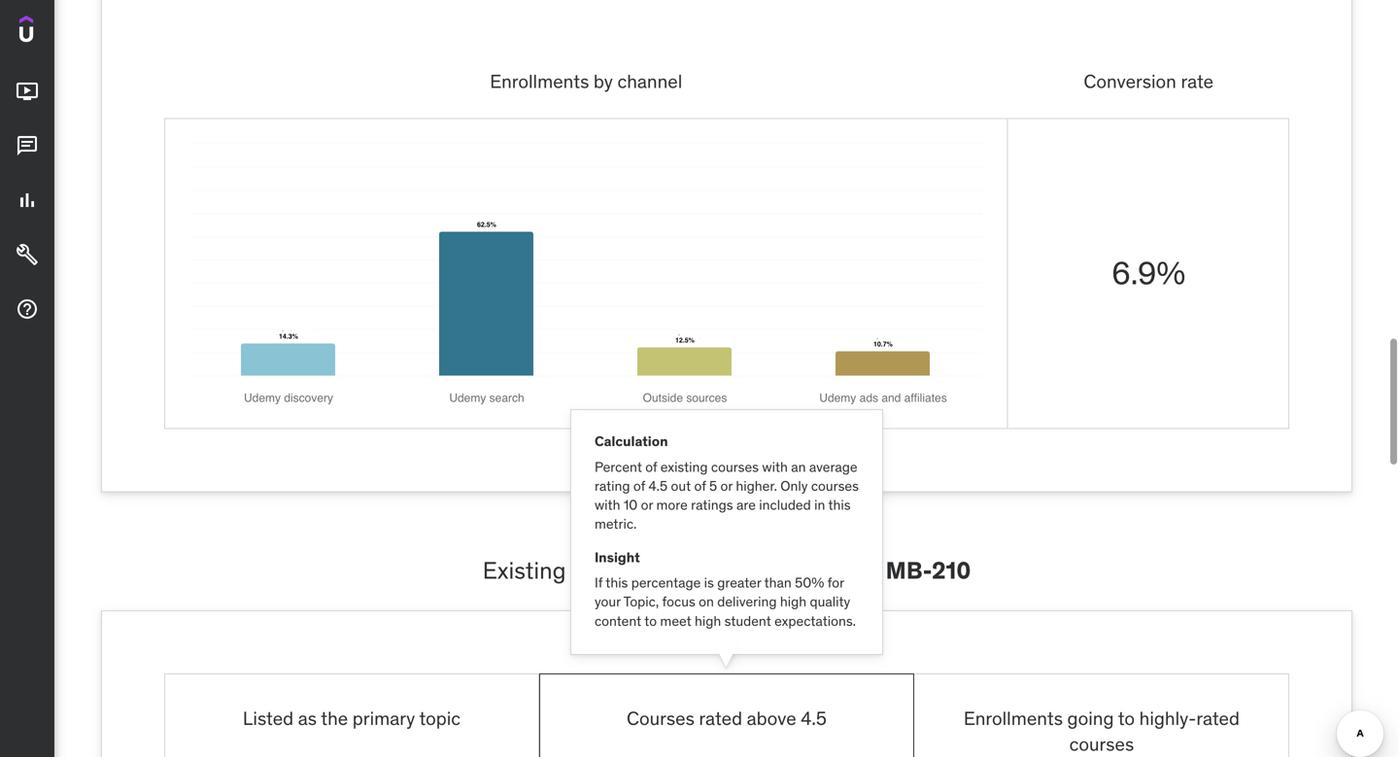 Task type: locate. For each thing, give the bounding box(es) containing it.
above
[[747, 706, 797, 730]]

interactive chart image
[[189, 142, 984, 405]]

quality
[[810, 593, 851, 611]]

to
[[645, 612, 657, 630], [1119, 706, 1135, 730]]

0 horizontal spatial high
[[695, 612, 721, 630]]

0 vertical spatial medium image
[[16, 134, 39, 158]]

existing
[[483, 556, 566, 585]]

by
[[594, 70, 613, 93]]

with left an
[[762, 458, 788, 476]]

content
[[595, 612, 642, 630]]

1 horizontal spatial this
[[829, 496, 851, 514]]

meet
[[660, 612, 692, 630]]

0 horizontal spatial rated
[[699, 706, 743, 730]]

courses up focus on the bottom
[[655, 556, 736, 585]]

is
[[704, 574, 714, 592]]

out
[[671, 477, 691, 495]]

percent
[[595, 458, 642, 476]]

1 horizontal spatial rated
[[1197, 706, 1240, 730]]

210
[[932, 556, 971, 585]]

to right going in the bottom right of the page
[[1119, 706, 1135, 730]]

5
[[710, 477, 717, 495]]

enrollments inside enrollments going to highly-rated courses
[[964, 706, 1063, 730]]

conversion
[[1084, 70, 1177, 93]]

0 vertical spatial with
[[762, 458, 788, 476]]

going
[[1068, 706, 1114, 730]]

0 horizontal spatial enrollments
[[490, 70, 589, 93]]

1 horizontal spatial on
[[742, 556, 768, 585]]

1 vertical spatial enrollments
[[964, 706, 1063, 730]]

on
[[742, 556, 768, 585], [699, 593, 714, 611]]

courses down going in the bottom right of the page
[[1070, 732, 1135, 756]]

to down topic,
[[645, 612, 657, 630]]

enrollments for enrollments going to highly-rated courses
[[964, 706, 1063, 730]]

1 vertical spatial on
[[699, 593, 714, 611]]

high
[[780, 593, 807, 611], [695, 612, 721, 630]]

0 vertical spatial medium image
[[16, 80, 39, 103]]

4.5
[[649, 477, 668, 495], [801, 706, 827, 730]]

1 vertical spatial to
[[1119, 706, 1135, 730]]

courses down average on the right of the page
[[811, 477, 859, 495]]

enrollments left the by
[[490, 70, 589, 93]]

expectations.
[[775, 612, 856, 630]]

existing english courses on microsoft mb-210
[[483, 556, 971, 585]]

3 medium image from the top
[[16, 298, 39, 321]]

this right if
[[606, 574, 628, 592]]

1 vertical spatial medium image
[[16, 243, 39, 266]]

0 horizontal spatial this
[[606, 574, 628, 592]]

on up 'delivering'
[[742, 556, 768, 585]]

1 horizontal spatial high
[[780, 593, 807, 611]]

0 horizontal spatial to
[[645, 612, 657, 630]]

1 vertical spatial or
[[641, 496, 653, 514]]

1 horizontal spatial 4.5
[[801, 706, 827, 730]]

enrollments left going in the bottom right of the page
[[964, 706, 1063, 730]]

4.5 left out
[[649, 477, 668, 495]]

delivering
[[718, 593, 777, 611]]

0 vertical spatial to
[[645, 612, 657, 630]]

of left the 5
[[694, 477, 706, 495]]

2 medium image from the top
[[16, 189, 39, 212]]

0 vertical spatial 4.5
[[649, 477, 668, 495]]

with
[[762, 458, 788, 476], [595, 496, 621, 514]]

0 horizontal spatial 4.5
[[649, 477, 668, 495]]

highly-
[[1140, 706, 1197, 730]]

rated
[[699, 706, 743, 730], [1197, 706, 1240, 730]]

on down is
[[699, 593, 714, 611]]

0 vertical spatial this
[[829, 496, 851, 514]]

channel
[[618, 70, 683, 93]]

udemy image
[[19, 16, 108, 49]]

1 vertical spatial medium image
[[16, 189, 39, 212]]

courses
[[711, 458, 759, 476], [811, 477, 859, 495], [655, 556, 736, 585], [1070, 732, 1135, 756]]

metric.
[[595, 515, 637, 533]]

of
[[646, 458, 657, 476], [634, 477, 645, 495], [694, 477, 706, 495]]

2 vertical spatial medium image
[[16, 298, 39, 321]]

or right the 5
[[721, 477, 733, 495]]

courses up higher.
[[711, 458, 759, 476]]

rated inside enrollments going to highly-rated courses
[[1197, 706, 1240, 730]]

1 horizontal spatial enrollments
[[964, 706, 1063, 730]]

medium image
[[16, 80, 39, 103], [16, 189, 39, 212]]

or
[[721, 477, 733, 495], [641, 496, 653, 514]]

1 vertical spatial this
[[606, 574, 628, 592]]

this
[[829, 496, 851, 514], [606, 574, 628, 592]]

or right the 10 on the left bottom
[[641, 496, 653, 514]]

enrollments
[[490, 70, 589, 93], [964, 706, 1063, 730]]

listed as the primary topic
[[243, 706, 461, 730]]

2 rated from the left
[[1197, 706, 1240, 730]]

high down than
[[780, 593, 807, 611]]

1 horizontal spatial to
[[1119, 706, 1135, 730]]

medium image
[[16, 134, 39, 158], [16, 243, 39, 266], [16, 298, 39, 321]]

microsoft
[[774, 556, 881, 585]]

0 vertical spatial high
[[780, 593, 807, 611]]

0 vertical spatial or
[[721, 477, 733, 495]]

0 vertical spatial enrollments
[[490, 70, 589, 93]]

0 horizontal spatial with
[[595, 496, 621, 514]]

this inside insight if this percentage is greater than 50% for your topic, focus on delivering high quality content to meet high student expectations.
[[606, 574, 628, 592]]

0 horizontal spatial on
[[699, 593, 714, 611]]

than
[[765, 574, 792, 592]]

in
[[815, 496, 826, 514]]

this right in
[[829, 496, 851, 514]]

4.5 right "above"
[[801, 706, 827, 730]]

more
[[657, 496, 688, 514]]

included
[[759, 496, 811, 514]]

an
[[791, 458, 806, 476]]

0 vertical spatial on
[[742, 556, 768, 585]]

courses rated above 4.5
[[627, 706, 827, 730]]

high right meet
[[695, 612, 721, 630]]

with down rating
[[595, 496, 621, 514]]



Task type: describe. For each thing, give the bounding box(es) containing it.
1 horizontal spatial with
[[762, 458, 788, 476]]

2 medium image from the top
[[16, 243, 39, 266]]

rating
[[595, 477, 630, 495]]

rate
[[1181, 70, 1214, 93]]

to inside enrollments going to highly-rated courses
[[1119, 706, 1135, 730]]

as
[[298, 706, 317, 730]]

greater
[[718, 574, 762, 592]]

1 vertical spatial 4.5
[[801, 706, 827, 730]]

are
[[737, 496, 756, 514]]

insight
[[595, 548, 640, 566]]

focus
[[662, 593, 696, 611]]

average
[[810, 458, 858, 476]]

courses
[[627, 706, 695, 730]]

enrollments going to highly-rated courses
[[964, 706, 1240, 756]]

10
[[624, 496, 638, 514]]

primary
[[353, 706, 415, 730]]

50%
[[795, 574, 825, 592]]

existing
[[661, 458, 708, 476]]

0 horizontal spatial or
[[641, 496, 653, 514]]

topic,
[[624, 593, 659, 611]]

conversion rate
[[1084, 70, 1214, 93]]

higher.
[[736, 477, 778, 495]]

1 rated from the left
[[699, 706, 743, 730]]

1 vertical spatial with
[[595, 496, 621, 514]]

1 vertical spatial high
[[695, 612, 721, 630]]

mb-
[[886, 556, 932, 585]]

calculation
[[595, 433, 668, 450]]

topic
[[419, 706, 461, 730]]

the
[[321, 706, 348, 730]]

your
[[595, 593, 621, 611]]

4.5 inside the calculation percent of existing courses with an average rating of 4.5 out of 5 or higher. only courses with 10 or more ratings are included in this metric.
[[649, 477, 668, 495]]

1 medium image from the top
[[16, 134, 39, 158]]

listed
[[243, 706, 294, 730]]

courses inside enrollments going to highly-rated courses
[[1070, 732, 1135, 756]]

on inside insight if this percentage is greater than 50% for your topic, focus on delivering high quality content to meet high student expectations.
[[699, 593, 714, 611]]

for
[[828, 574, 844, 592]]

enrollments for enrollments by channel
[[490, 70, 589, 93]]

enrollments by channel
[[490, 70, 683, 93]]

of up the 10 on the left bottom
[[634, 477, 645, 495]]

this inside the calculation percent of existing courses with an average rating of 4.5 out of 5 or higher. only courses with 10 or more ratings are included in this metric.
[[829, 496, 851, 514]]

1 medium image from the top
[[16, 80, 39, 103]]

calculation percent of existing courses with an average rating of 4.5 out of 5 or higher. only courses with 10 or more ratings are included in this metric.
[[595, 433, 859, 533]]

of down 'calculation'
[[646, 458, 657, 476]]

1 horizontal spatial or
[[721, 477, 733, 495]]

english
[[572, 556, 649, 585]]

ratings
[[691, 496, 733, 514]]

6.9%
[[1112, 254, 1186, 292]]

only
[[781, 477, 808, 495]]

insight if this percentage is greater than 50% for your topic, focus on delivering high quality content to meet high student expectations.
[[595, 548, 856, 630]]

student
[[725, 612, 772, 630]]

if
[[595, 574, 603, 592]]

to inside insight if this percentage is greater than 50% for your topic, focus on delivering high quality content to meet high student expectations.
[[645, 612, 657, 630]]

percentage
[[632, 574, 701, 592]]



Task type: vqa. For each thing, say whether or not it's contained in the screenshot.
by
yes



